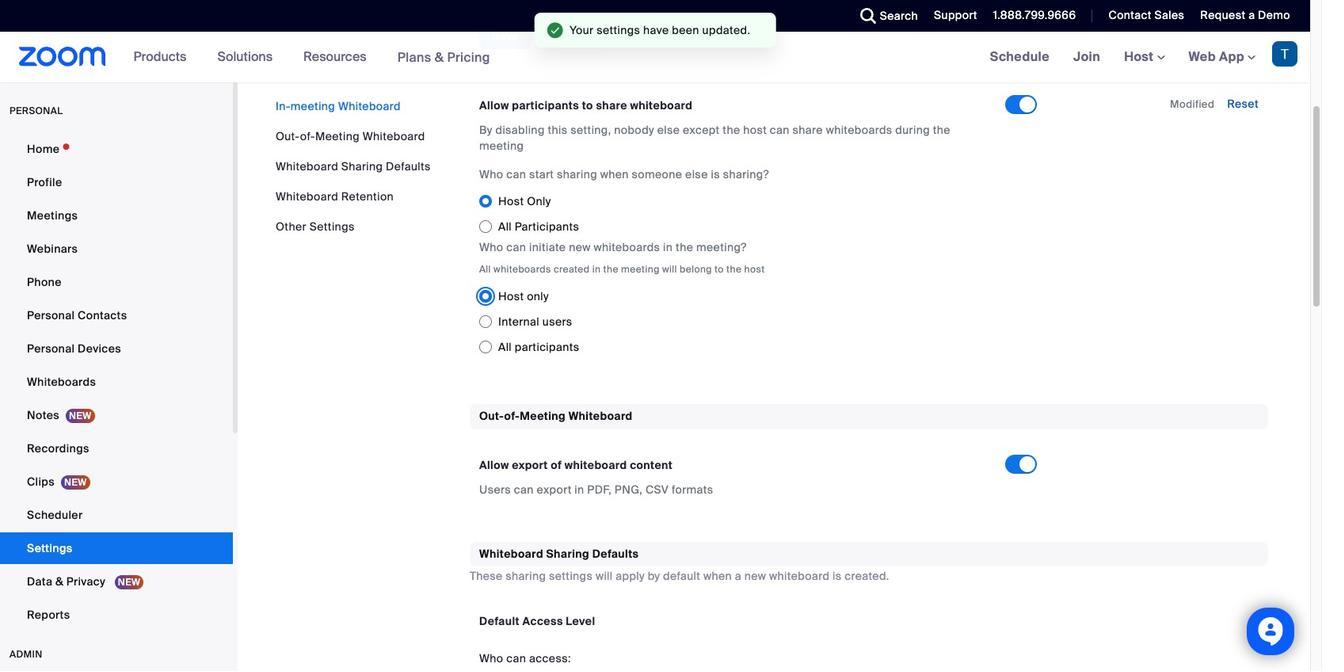 Task type: describe. For each thing, give the bounding box(es) containing it.
& for pricing
[[435, 49, 444, 65]]

whiteboards inside by disabling this setting, nobody else except the host can share whiteboards during the meeting
[[826, 123, 893, 137]]

whiteboards
[[27, 375, 96, 389]]

someone
[[632, 168, 683, 182]]

0 horizontal spatial defaults
[[386, 159, 431, 174]]

search button
[[849, 0, 923, 32]]

level
[[566, 614, 596, 629]]

personal devices
[[27, 342, 121, 356]]

data
[[27, 575, 52, 589]]

other settings
[[276, 220, 355, 234]]

0 vertical spatial meeting
[[315, 129, 360, 143]]

in-meeting whiteboard
[[276, 99, 401, 113]]

who for who can start sharing when someone else is sharing?
[[479, 168, 504, 182]]

meetings
[[27, 208, 78, 223]]

retention
[[341, 189, 394, 204]]

who can initiate new whiteboards in the meeting?
[[479, 240, 747, 255]]

other
[[276, 220, 307, 234]]

meetings link
[[0, 200, 233, 231]]

of
[[551, 458, 562, 472]]

privacy
[[66, 575, 105, 589]]

the up "belong" on the right top
[[676, 240, 694, 255]]

contacts
[[78, 308, 127, 323]]

content
[[630, 458, 673, 472]]

solutions button
[[217, 32, 280, 82]]

out-of-meeting whiteboard inside "element"
[[479, 409, 633, 424]]

formats
[[672, 482, 714, 497]]

0 vertical spatial export
[[512, 458, 548, 472]]

clips link
[[0, 466, 233, 498]]

personal contacts
[[27, 308, 127, 323]]

data & privacy
[[27, 575, 108, 589]]

whiteboard retention
[[276, 189, 394, 204]]

allow for allow export of whiteboard content
[[479, 458, 509, 472]]

search
[[880, 9, 919, 23]]

web app
[[1189, 48, 1245, 65]]

plans
[[398, 49, 432, 65]]

all for all participants
[[499, 220, 512, 234]]

products button
[[134, 32, 194, 82]]

whiteboard up whiteboard retention in the top of the page
[[276, 159, 338, 174]]

personal contacts link
[[0, 300, 233, 331]]

allow participants to share whiteboard
[[479, 99, 693, 113]]

schedule link
[[979, 32, 1062, 82]]

solutions
[[217, 48, 273, 65]]

2 vertical spatial whiteboard
[[770, 569, 830, 583]]

0 vertical spatial of-
[[300, 129, 315, 143]]

profile picture image
[[1273, 41, 1298, 67]]

all whiteboards created in the meeting will belong to the host
[[479, 263, 765, 276]]

the right except
[[723, 123, 741, 137]]

0 vertical spatial to
[[582, 99, 593, 113]]

0 vertical spatial whiteboard sharing defaults
[[276, 159, 431, 174]]

initiate
[[529, 240, 566, 255]]

whiteboard up out-of-meeting whiteboard link
[[338, 99, 401, 113]]

reports
[[27, 608, 70, 622]]

personal for personal contacts
[[27, 308, 75, 323]]

plans & pricing
[[398, 49, 491, 65]]

this
[[548, 123, 568, 137]]

who for who can initiate new whiteboards in the meeting?
[[479, 240, 504, 255]]

settings link
[[0, 533, 233, 564]]

belong
[[680, 263, 712, 276]]

pdf,
[[588, 482, 612, 497]]

all for all whiteboards created in the meeting will belong to the host
[[479, 263, 491, 276]]

webinars link
[[0, 233, 233, 265]]

request
[[1201, 8, 1246, 22]]

who can access:
[[479, 652, 571, 666]]

participants for allow
[[512, 99, 579, 113]]

1 horizontal spatial settings
[[597, 23, 641, 37]]

participants
[[515, 220, 580, 234]]

cancel
[[551, 30, 589, 44]]

when inside whiteboard sharing defaults element
[[704, 569, 732, 583]]

out-of-meeting whiteboard element
[[470, 405, 1269, 517]]

whiteboard up "whiteboard sharing defaults" link at the top of page
[[363, 129, 425, 143]]

personal menu menu
[[0, 133, 233, 632]]

resources button
[[304, 32, 374, 82]]

all participants
[[499, 220, 580, 234]]

the right during
[[933, 123, 951, 137]]

0 horizontal spatial a
[[735, 569, 742, 583]]

1 horizontal spatial sharing
[[546, 547, 590, 561]]

0 horizontal spatial out-of-meeting whiteboard
[[276, 129, 425, 143]]

join
[[1074, 48, 1101, 65]]

0 vertical spatial is
[[711, 168, 720, 182]]

save
[[492, 30, 519, 44]]

in for whiteboards
[[593, 263, 601, 276]]

banner containing products
[[0, 32, 1311, 83]]

been
[[672, 23, 700, 37]]

who for who can access:
[[479, 652, 504, 666]]

access:
[[529, 652, 571, 666]]

who can start sharing when someone else is sharing?
[[479, 168, 770, 182]]

users
[[479, 482, 511, 497]]

settings inside the personal menu menu
[[27, 541, 73, 556]]

during
[[896, 123, 930, 137]]

1 horizontal spatial will
[[663, 263, 677, 276]]

host for host only
[[499, 290, 524, 304]]

1 vertical spatial export
[[537, 482, 572, 497]]

nobody
[[614, 123, 655, 137]]

png,
[[615, 482, 643, 497]]

request a demo
[[1201, 8, 1291, 22]]

webinars
[[27, 242, 78, 256]]

other settings link
[[276, 220, 355, 234]]

by
[[648, 569, 660, 583]]

internal
[[499, 315, 540, 329]]

home link
[[0, 133, 233, 165]]

0 vertical spatial in
[[663, 240, 673, 255]]

created.
[[845, 569, 890, 583]]

contact
[[1109, 8, 1152, 22]]

have
[[644, 23, 669, 37]]

0 horizontal spatial when
[[601, 168, 629, 182]]

csv
[[646, 482, 669, 497]]

1 horizontal spatial defaults
[[593, 547, 639, 561]]

by disabling this setting, nobody else except the host can share whiteboards during the meeting
[[479, 123, 951, 153]]

reset button
[[1228, 97, 1259, 111]]

allow for allow participants to share whiteboard
[[479, 99, 509, 113]]

0 horizontal spatial out-
[[276, 129, 300, 143]]

users
[[543, 315, 573, 329]]

the down meeting?
[[727, 263, 742, 276]]

whiteboard sharing defaults element
[[470, 542, 1269, 671]]

admin
[[10, 648, 43, 661]]

notes link
[[0, 399, 233, 431]]

personal devices link
[[0, 333, 233, 365]]

whiteboard inside "element"
[[569, 409, 633, 424]]

can for users can export in pdf, png, csv formats
[[514, 482, 534, 497]]

0 horizontal spatial sharing
[[506, 569, 546, 583]]

sales
[[1155, 8, 1185, 22]]

default access level
[[479, 614, 596, 629]]

0 vertical spatial a
[[1249, 8, 1256, 22]]

settings inside whiteboard sharing defaults element
[[549, 569, 593, 583]]

whiteboards link
[[0, 366, 233, 398]]

profile link
[[0, 166, 233, 198]]

your
[[570, 23, 594, 37]]

schedule
[[990, 48, 1050, 65]]

contact sales
[[1109, 8, 1185, 22]]

1 vertical spatial host
[[745, 263, 765, 276]]



Task type: vqa. For each thing, say whether or not it's contained in the screenshot.
please
no



Task type: locate. For each thing, give the bounding box(es) containing it.
participants down users
[[515, 340, 580, 355]]

2 vertical spatial in
[[575, 482, 585, 497]]

when left "someone"
[[601, 168, 629, 182]]

0 vertical spatial new
[[569, 240, 591, 255]]

3 who from the top
[[479, 652, 504, 666]]

app
[[1220, 48, 1245, 65]]

created
[[554, 263, 590, 276]]

allow up users at the bottom of page
[[479, 458, 509, 472]]

reset
[[1228, 97, 1259, 111]]

phone
[[27, 275, 62, 289]]

2 vertical spatial meeting
[[621, 263, 660, 276]]

whiteboard
[[338, 99, 401, 113], [363, 129, 425, 143], [276, 159, 338, 174], [276, 189, 338, 204], [569, 409, 633, 424], [479, 547, 544, 561]]

whiteboards up host only
[[494, 263, 551, 276]]

0 horizontal spatial in
[[575, 482, 585, 497]]

who can start sharing when someone else is sharing? option group
[[479, 189, 1050, 240]]

2 horizontal spatial whiteboard
[[770, 569, 830, 583]]

0 vertical spatial &
[[435, 49, 444, 65]]

1 horizontal spatial is
[[833, 569, 842, 583]]

can left start
[[507, 168, 526, 182]]

modified
[[1171, 98, 1215, 111]]

host
[[1125, 48, 1158, 65], [499, 194, 524, 209], [499, 290, 524, 304]]

0 horizontal spatial sharing
[[341, 159, 383, 174]]

1 vertical spatial host
[[499, 194, 524, 209]]

2 horizontal spatial meeting
[[621, 263, 660, 276]]

0 horizontal spatial whiteboards
[[494, 263, 551, 276]]

1 vertical spatial &
[[55, 575, 64, 589]]

will left apply
[[596, 569, 613, 583]]

1 horizontal spatial new
[[745, 569, 767, 583]]

resources
[[304, 48, 367, 65]]

whiteboard inside "element"
[[565, 458, 627, 472]]

setting,
[[571, 123, 611, 137]]

1 vertical spatial who
[[479, 240, 504, 255]]

new inside whiteboard sharing defaults element
[[745, 569, 767, 583]]

1 vertical spatial is
[[833, 569, 842, 583]]

products
[[134, 48, 187, 65]]

participants inside who can initiate new whiteboards in the meeting? option group
[[515, 340, 580, 355]]

these
[[470, 569, 503, 583]]

host down meeting?
[[745, 263, 765, 276]]

1 vertical spatial in
[[593, 263, 601, 276]]

scheduler link
[[0, 499, 233, 531]]

in up all whiteboards created in the meeting will belong to the host
[[663, 240, 673, 255]]

1 vertical spatial else
[[686, 168, 708, 182]]

0 vertical spatial will
[[663, 263, 677, 276]]

1 vertical spatial meeting
[[520, 409, 566, 424]]

sharing
[[341, 159, 383, 174], [546, 547, 590, 561]]

save button
[[479, 24, 531, 49]]

support
[[934, 8, 978, 22]]

when
[[601, 168, 629, 182], [704, 569, 732, 583]]

contact sales link
[[1097, 0, 1189, 32], [1109, 8, 1185, 22]]

will left "belong" on the right top
[[663, 263, 677, 276]]

in inside "element"
[[575, 482, 585, 497]]

home
[[27, 142, 60, 156]]

1 horizontal spatial &
[[435, 49, 444, 65]]

host inside who can start sharing when someone else is sharing? option group
[[499, 194, 524, 209]]

0 vertical spatial share
[[596, 99, 628, 113]]

export down "of"
[[537, 482, 572, 497]]

&
[[435, 49, 444, 65], [55, 575, 64, 589]]

defaults up retention
[[386, 159, 431, 174]]

in-meeting whiteboard link
[[276, 99, 401, 113]]

allow up the by
[[479, 99, 509, 113]]

out-of-meeting whiteboard up "of"
[[479, 409, 633, 424]]

1 personal from the top
[[27, 308, 75, 323]]

0 horizontal spatial to
[[582, 99, 593, 113]]

1 horizontal spatial else
[[686, 168, 708, 182]]

1 vertical spatial of-
[[505, 409, 520, 424]]

personal down phone
[[27, 308, 75, 323]]

export
[[512, 458, 548, 472], [537, 482, 572, 497]]

option group
[[479, 0, 1006, 11]]

recordings link
[[0, 433, 233, 464]]

0 horizontal spatial whiteboard sharing defaults
[[276, 159, 431, 174]]

1 horizontal spatial out-of-meeting whiteboard
[[479, 409, 633, 424]]

out-
[[276, 129, 300, 143], [479, 409, 505, 424]]

is left created. at bottom right
[[833, 569, 842, 583]]

whiteboard left created. at bottom right
[[770, 569, 830, 583]]

can
[[770, 123, 790, 137], [507, 168, 526, 182], [507, 240, 526, 255], [514, 482, 534, 497], [507, 652, 526, 666]]

0 vertical spatial meeting
[[291, 99, 335, 113]]

0 horizontal spatial of-
[[300, 129, 315, 143]]

allow export of whiteboard content
[[479, 458, 673, 472]]

host left only
[[499, 194, 524, 209]]

2 allow from the top
[[479, 458, 509, 472]]

apply
[[616, 569, 645, 583]]

host only
[[499, 194, 551, 209]]

out- up users at the bottom of page
[[479, 409, 505, 424]]

sharing
[[557, 168, 598, 182], [506, 569, 546, 583]]

personal
[[10, 105, 63, 117]]

sharing up retention
[[341, 159, 383, 174]]

2 who from the top
[[479, 240, 504, 255]]

0 vertical spatial settings
[[310, 220, 355, 234]]

1 horizontal spatial whiteboard
[[630, 99, 693, 113]]

who down all participants at the top
[[479, 240, 504, 255]]

1 vertical spatial will
[[596, 569, 613, 583]]

else inside by disabling this setting, nobody else except the host can share whiteboards during the meeting
[[658, 123, 680, 137]]

meeting up out-of-meeting whiteboard link
[[291, 99, 335, 113]]

new right default
[[745, 569, 767, 583]]

can inside by disabling this setting, nobody else except the host can share whiteboards during the meeting
[[770, 123, 790, 137]]

all for all participants
[[499, 340, 512, 355]]

1 horizontal spatial share
[[793, 123, 823, 137]]

scheduler
[[27, 508, 83, 522]]

can right except
[[770, 123, 790, 137]]

0 horizontal spatial is
[[711, 168, 720, 182]]

participants for all
[[515, 340, 580, 355]]

whiteboard
[[630, 99, 693, 113], [565, 458, 627, 472], [770, 569, 830, 583]]

meetings navigation
[[979, 32, 1311, 83]]

allow
[[479, 99, 509, 113], [479, 458, 509, 472]]

0 vertical spatial host
[[1125, 48, 1158, 65]]

phone link
[[0, 266, 233, 298]]

whiteboards left during
[[826, 123, 893, 137]]

1 vertical spatial whiteboards
[[594, 240, 660, 255]]

meeting inside "element"
[[520, 409, 566, 424]]

settings up level
[[549, 569, 593, 583]]

1 vertical spatial personal
[[27, 342, 75, 356]]

settings down whiteboard retention in the top of the page
[[310, 220, 355, 234]]

0 horizontal spatial meeting
[[315, 129, 360, 143]]

0 vertical spatial else
[[658, 123, 680, 137]]

when right default
[[704, 569, 732, 583]]

who can initiate new whiteboards in the meeting? option group
[[479, 284, 1050, 360]]

can inside out-of-meeting whiteboard "element"
[[514, 482, 534, 497]]

1 horizontal spatial meeting
[[520, 409, 566, 424]]

whiteboard up "other settings"
[[276, 189, 338, 204]]

& right data
[[55, 575, 64, 589]]

1 vertical spatial a
[[735, 569, 742, 583]]

banner
[[0, 32, 1311, 83]]

export left "of"
[[512, 458, 548, 472]]

whiteboard sharing defaults inside whiteboard sharing defaults element
[[479, 547, 639, 561]]

menu bar containing in-meeting whiteboard
[[276, 98, 431, 235]]

new up created
[[569, 240, 591, 255]]

whiteboard retention link
[[276, 189, 394, 204]]

0 horizontal spatial meeting
[[291, 99, 335, 113]]

whiteboard sharing defaults up access
[[479, 547, 639, 561]]

can down all participants at the top
[[507, 240, 526, 255]]

meeting down in-meeting whiteboard
[[315, 129, 360, 143]]

whiteboard up nobody
[[630, 99, 693, 113]]

participants up this
[[512, 99, 579, 113]]

whiteboard sharing defaults down out-of-meeting whiteboard link
[[276, 159, 431, 174]]

1 vertical spatial out-
[[479, 409, 505, 424]]

devices
[[78, 342, 121, 356]]

participants
[[512, 99, 579, 113], [515, 340, 580, 355]]

will
[[663, 263, 677, 276], [596, 569, 613, 583]]

profile
[[27, 175, 62, 189]]

0 horizontal spatial settings
[[549, 569, 593, 583]]

else left except
[[658, 123, 680, 137]]

1 vertical spatial share
[[793, 123, 823, 137]]

host up sharing? in the right of the page
[[744, 123, 767, 137]]

sharing right these
[[506, 569, 546, 583]]

1 allow from the top
[[479, 99, 509, 113]]

meeting inside by disabling this setting, nobody else except the host can share whiteboards during the meeting
[[479, 139, 524, 153]]

0 vertical spatial all
[[499, 220, 512, 234]]

is
[[711, 168, 720, 182], [833, 569, 842, 583]]

personal inside "link"
[[27, 308, 75, 323]]

0 horizontal spatial &
[[55, 575, 64, 589]]

1 vertical spatial allow
[[479, 458, 509, 472]]

0 horizontal spatial share
[[596, 99, 628, 113]]

meeting down the by
[[479, 139, 524, 153]]

whiteboard up allow export of whiteboard content
[[569, 409, 633, 424]]

meeting
[[315, 129, 360, 143], [520, 409, 566, 424]]

settings
[[597, 23, 641, 37], [549, 569, 593, 583]]

1 who from the top
[[479, 168, 504, 182]]

personal up whiteboards
[[27, 342, 75, 356]]

0 vertical spatial out-of-meeting whiteboard
[[276, 129, 425, 143]]

is left sharing? in the right of the page
[[711, 168, 720, 182]]

1 horizontal spatial out-
[[479, 409, 505, 424]]

internal users
[[499, 315, 573, 329]]

in left pdf,
[[575, 482, 585, 497]]

0 vertical spatial whiteboard
[[630, 99, 693, 113]]

data & privacy link
[[0, 566, 233, 598]]

meeting
[[291, 99, 335, 113], [479, 139, 524, 153], [621, 263, 660, 276]]

1 vertical spatial participants
[[515, 340, 580, 355]]

host up internal
[[499, 290, 524, 304]]

1 vertical spatial sharing
[[546, 547, 590, 561]]

& inside the personal menu menu
[[55, 575, 64, 589]]

1 horizontal spatial when
[[704, 569, 732, 583]]

0 horizontal spatial else
[[658, 123, 680, 137]]

allow inside out-of-meeting whiteboard "element"
[[479, 458, 509, 472]]

in for content
[[575, 482, 585, 497]]

all inside who can start sharing when someone else is sharing? option group
[[499, 220, 512, 234]]

0 vertical spatial sharing
[[557, 168, 598, 182]]

recordings
[[27, 441, 89, 456]]

& inside product information navigation
[[435, 49, 444, 65]]

to down meeting?
[[715, 263, 724, 276]]

0 vertical spatial defaults
[[386, 159, 431, 174]]

new
[[569, 240, 591, 255], [745, 569, 767, 583]]

1 horizontal spatial of-
[[505, 409, 520, 424]]

can inside whiteboard sharing defaults element
[[507, 652, 526, 666]]

0 horizontal spatial will
[[596, 569, 613, 583]]

the down who can initiate new whiteboards in the meeting?
[[604, 263, 619, 276]]

0 vertical spatial participants
[[512, 99, 579, 113]]

meeting down who can initiate new whiteboards in the meeting?
[[621, 263, 660, 276]]

0 vertical spatial when
[[601, 168, 629, 182]]

out-of-meeting whiteboard up "whiteboard sharing defaults" link at the top of page
[[276, 129, 425, 143]]

your settings have been updated.
[[570, 23, 751, 37]]

can for who can access:
[[507, 652, 526, 666]]

host for host
[[1125, 48, 1158, 65]]

sharing right start
[[557, 168, 598, 182]]

can left access:
[[507, 652, 526, 666]]

2 vertical spatial whiteboards
[[494, 263, 551, 276]]

2 vertical spatial host
[[499, 290, 524, 304]]

host only
[[499, 290, 549, 304]]

all inside who can initiate new whiteboards in the meeting? option group
[[499, 340, 512, 355]]

web app button
[[1189, 48, 1256, 65]]

1 horizontal spatial settings
[[310, 220, 355, 234]]

sharing?
[[723, 168, 770, 182]]

out- down in-
[[276, 129, 300, 143]]

host inside meetings navigation
[[1125, 48, 1158, 65]]

meeting?
[[697, 240, 747, 255]]

0 vertical spatial out-
[[276, 129, 300, 143]]

default
[[479, 614, 520, 629]]

share inside by disabling this setting, nobody else except the host can share whiteboards during the meeting
[[793, 123, 823, 137]]

whiteboards up all whiteboards created in the meeting will belong to the host
[[594, 240, 660, 255]]

users can export in pdf, png, csv formats
[[479, 482, 714, 497]]

settings down the scheduler
[[27, 541, 73, 556]]

0 vertical spatial sharing
[[341, 159, 383, 174]]

1 horizontal spatial meeting
[[479, 139, 524, 153]]

0 horizontal spatial new
[[569, 240, 591, 255]]

host inside who can initiate new whiteboards in the meeting? option group
[[499, 290, 524, 304]]

0 vertical spatial who
[[479, 168, 504, 182]]

product information navigation
[[122, 32, 502, 83]]

1 horizontal spatial in
[[593, 263, 601, 276]]

who down default
[[479, 652, 504, 666]]

success image
[[547, 22, 564, 38]]

1 horizontal spatial whiteboard sharing defaults
[[479, 547, 639, 561]]

settings right your
[[597, 23, 641, 37]]

whiteboard up these
[[479, 547, 544, 561]]

only
[[527, 290, 549, 304]]

will inside whiteboard sharing defaults element
[[596, 569, 613, 583]]

host inside by disabling this setting, nobody else except the host can share whiteboards during the meeting
[[744, 123, 767, 137]]

a right default
[[735, 569, 742, 583]]

sharing up level
[[546, 547, 590, 561]]

a left demo
[[1249, 8, 1256, 22]]

zoom logo image
[[19, 47, 106, 67]]

disabling
[[496, 123, 545, 137]]

else right "someone"
[[686, 168, 708, 182]]

whiteboard sharing defaults link
[[276, 159, 431, 174]]

& for privacy
[[55, 575, 64, 589]]

0 horizontal spatial settings
[[27, 541, 73, 556]]

host for host only
[[499, 194, 524, 209]]

host down the contact sales
[[1125, 48, 1158, 65]]

can for who can initiate new whiteboards in the meeting?
[[507, 240, 526, 255]]

1.888.799.9666 button
[[982, 0, 1081, 32], [994, 8, 1077, 22]]

is inside whiteboard sharing defaults element
[[833, 569, 842, 583]]

in right created
[[593, 263, 601, 276]]

1 horizontal spatial to
[[715, 263, 724, 276]]

1 vertical spatial whiteboard
[[565, 458, 627, 472]]

plans & pricing link
[[398, 49, 491, 65], [398, 49, 491, 65]]

whiteboard up users can export in pdf, png, csv formats on the bottom of the page
[[565, 458, 627, 472]]

these sharing settings will apply by default when a new whiteboard is created.
[[470, 569, 890, 583]]

meeting up "of"
[[520, 409, 566, 424]]

menu bar
[[276, 98, 431, 235]]

1 horizontal spatial sharing
[[557, 168, 598, 182]]

of- down all participants
[[505, 409, 520, 424]]

1 vertical spatial settings
[[549, 569, 593, 583]]

& right plans
[[435, 49, 444, 65]]

of- inside "element"
[[505, 409, 520, 424]]

defaults up apply
[[593, 547, 639, 561]]

1 vertical spatial when
[[704, 569, 732, 583]]

personal for personal devices
[[27, 342, 75, 356]]

out- inside "element"
[[479, 409, 505, 424]]

of- down in-meeting whiteboard link on the left top of the page
[[300, 129, 315, 143]]

0 vertical spatial personal
[[27, 308, 75, 323]]

2 personal from the top
[[27, 342, 75, 356]]

1 vertical spatial settings
[[27, 541, 73, 556]]

updated.
[[703, 23, 751, 37]]

a
[[1249, 8, 1256, 22], [735, 569, 742, 583]]

can right users at the bottom of page
[[514, 482, 534, 497]]

host
[[744, 123, 767, 137], [745, 263, 765, 276]]

notes
[[27, 408, 59, 422]]

to up setting, at the top left of the page
[[582, 99, 593, 113]]

can for who can start sharing when someone else is sharing?
[[507, 168, 526, 182]]

1 horizontal spatial whiteboards
[[594, 240, 660, 255]]

0 horizontal spatial whiteboard
[[565, 458, 627, 472]]

who up host only
[[479, 168, 504, 182]]

2 horizontal spatial whiteboards
[[826, 123, 893, 137]]

1 vertical spatial new
[[745, 569, 767, 583]]

2 vertical spatial all
[[499, 340, 512, 355]]

who inside whiteboard sharing defaults element
[[479, 652, 504, 666]]

defaults
[[386, 159, 431, 174], [593, 547, 639, 561]]

1 vertical spatial to
[[715, 263, 724, 276]]

personal
[[27, 308, 75, 323], [27, 342, 75, 356]]



